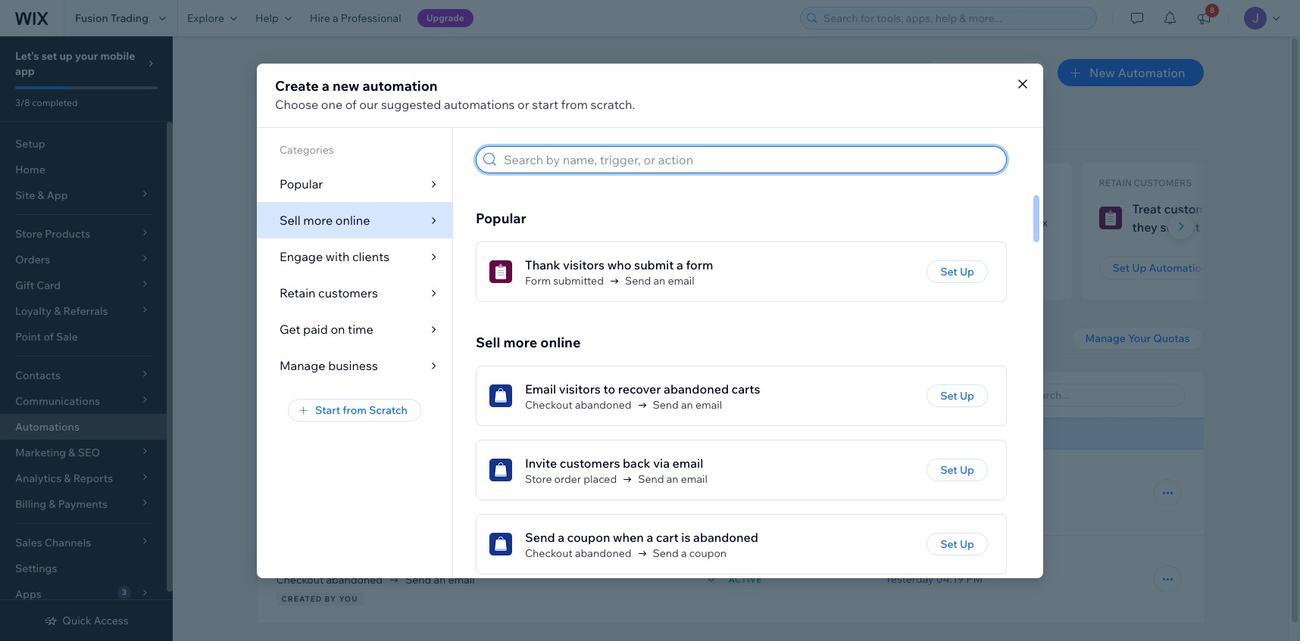 Task type: vqa. For each thing, say whether or not it's contained in the screenshot.
Show less button
no



Task type: locate. For each thing, give the bounding box(es) containing it.
0 vertical spatial online
[[336, 213, 370, 228]]

suggested for you
[[258, 123, 379, 140]]

0 horizontal spatial is
[[643, 220, 653, 235]]

2 horizontal spatial submit
[[634, 258, 674, 273]]

clients
[[343, 177, 381, 189]]

1 vertical spatial from
[[343, 403, 367, 417]]

set
[[41, 49, 57, 63]]

1 horizontal spatial from
[[561, 97, 588, 112]]

automations link
[[0, 414, 167, 440]]

your left the quotas
[[1128, 332, 1151, 346]]

of left wix
[[1017, 216, 1027, 230]]

automations
[[258, 59, 389, 86], [825, 230, 888, 243], [15, 421, 79, 434]]

4 set up button from the top
[[927, 534, 988, 556]]

2 set up from the top
[[940, 390, 974, 403]]

0 horizontal spatial thank visitors who submit a form
[[276, 468, 464, 483]]

0 vertical spatial email
[[525, 382, 556, 397]]

set up automation down treat
[[1113, 261, 1208, 275]]

set down the watch a short video to learn the basics of wix automations
[[940, 265, 958, 279]]

category image inside list
[[276, 207, 299, 230]]

0 horizontal spatial email visitors to recover abandoned carts
[[276, 554, 511, 569]]

set up
[[940, 265, 974, 279], [940, 390, 974, 403], [940, 464, 974, 478], [940, 538, 974, 552]]

from right start
[[343, 403, 367, 417]]

category image
[[276, 207, 299, 230], [489, 385, 512, 408], [489, 459, 512, 482]]

automation down treat customers to a coupon w
[[1149, 261, 1208, 275]]

an for category icon associated with popular
[[654, 275, 666, 288]]

0 horizontal spatial more
[[303, 213, 333, 228]]

1 vertical spatial checkout
[[525, 547, 573, 561]]

0 horizontal spatial set up automation button
[[276, 257, 399, 280]]

time inside menu item
[[348, 322, 373, 337]]

1 your from the left
[[258, 332, 288, 349]]

2 set up button from the top
[[927, 385, 988, 408]]

who up engage with clients
[[309, 220, 334, 235]]

set up automation for send thank you emails to visitors who submit a form
[[290, 261, 385, 275]]

1 horizontal spatial popular
[[476, 210, 526, 228]]

1 vertical spatial automations
[[825, 230, 888, 243]]

0 vertical spatial form
[[388, 220, 415, 235]]

who down start from scratch
[[359, 468, 383, 483]]

8
[[1210, 5, 1215, 15]]

sidebar element
[[0, 36, 173, 642]]

from right 'start'
[[561, 97, 588, 112]]

automation right new
[[1118, 65, 1185, 80]]

time
[[611, 177, 633, 189]]

1 vertical spatial for
[[454, 388, 470, 403]]

set up button for carts
[[927, 385, 988, 408]]

you for installed
[[472, 388, 493, 403]]

invite
[[525, 456, 557, 472]]

0 horizontal spatial sell more online
[[280, 213, 370, 228]]

thank
[[525, 258, 560, 273], [276, 468, 311, 483]]

0 horizontal spatial automations
[[15, 421, 79, 434]]

0 vertical spatial active
[[728, 488, 762, 499]]

and left engage
[[317, 88, 338, 103]]

Search for tools, apps, help & more... field
[[819, 8, 1092, 29]]

2 set up automation button from the left
[[550, 257, 673, 280]]

submit down scratch
[[385, 468, 425, 483]]

retain customers menu item
[[257, 275, 452, 311]]

thank visitors who submit a form down invoice
[[525, 258, 713, 273]]

2 vertical spatial category image
[[489, 459, 512, 482]]

set up automation down invoice
[[564, 261, 659, 275]]

visitors down start
[[314, 468, 356, 483]]

engage
[[280, 249, 323, 264]]

2 horizontal spatial who
[[607, 258, 632, 273]]

1 vertical spatial sell
[[476, 334, 500, 352]]

0 vertical spatial sell more online
[[280, 213, 370, 228]]

checkout for the bottom category icon
[[525, 547, 573, 561]]

1 horizontal spatial more
[[503, 334, 537, 352]]

set up up am at right
[[940, 464, 974, 478]]

customers right the "our"
[[386, 88, 446, 103]]

automation down invoice
[[600, 261, 659, 275]]

sell more online up 5 on the left bottom of page
[[476, 334, 581, 352]]

1 horizontal spatial thank visitors who submit a form
[[525, 258, 713, 273]]

a inside treat customers to a coupon w
[[1242, 202, 1249, 217]]

get paid on time
[[550, 177, 633, 189]]

sell
[[280, 213, 301, 228], [476, 334, 500, 352]]

menu bar
[[257, 128, 452, 384]]

email visitors to recover abandoned carts up you on the left of page
[[276, 554, 511, 569]]

set up "retain"
[[290, 261, 307, 275]]

checkout up created
[[276, 574, 324, 587]]

3/8 completed
[[15, 97, 78, 108]]

1 and from the left
[[317, 88, 338, 103]]

email for 3rd the set up button from the top
[[681, 473, 708, 487]]

to left learn
[[925, 216, 935, 230]]

of
[[345, 97, 357, 112], [1017, 216, 1027, 230], [44, 330, 54, 344]]

0 horizontal spatial popular
[[280, 176, 323, 191]]

category image inside list
[[1099, 207, 1122, 230]]

for
[[333, 123, 352, 140], [454, 388, 470, 403]]

1 vertical spatial category image
[[489, 261, 512, 284]]

tab list
[[258, 372, 737, 419]]

customers
[[386, 88, 446, 103], [1164, 202, 1225, 217], [318, 285, 378, 300], [560, 456, 620, 472]]

1 vertical spatial of
[[1017, 216, 1027, 230]]

create a new automation choose one of our suggested automations or start from scratch.
[[275, 77, 635, 112]]

1 set up button from the top
[[927, 261, 988, 284]]

created by you
[[272, 388, 357, 403]]

submit down the thank
[[336, 220, 376, 235]]

is up send a coupon
[[681, 531, 691, 546]]

with inside menu item
[[326, 249, 350, 264]]

emails,
[[540, 88, 579, 103]]

1 set up automation from the left
[[290, 261, 385, 275]]

paid
[[571, 177, 592, 189]]

0 vertical spatial thank visitors who submit a form
[[525, 258, 713, 273]]

invoice
[[600, 220, 641, 235]]

more down engage with clients
[[303, 213, 333, 228]]

on
[[594, 177, 608, 189]]

set up automation button up retain customers
[[276, 257, 399, 280]]

more inside menu item
[[303, 213, 333, 228]]

an for category image to the bottom
[[667, 473, 679, 487]]

suggested
[[381, 97, 441, 112]]

you down the "our"
[[355, 123, 379, 140]]

email right 5 on the left bottom of page
[[525, 382, 556, 397]]

2 horizontal spatial of
[[1017, 216, 1027, 230]]

checkout abandoned for the set up button for cart
[[525, 547, 632, 561]]

manage business
[[280, 358, 378, 373]]

set up automation button for send thank you emails to visitors who submit a form
[[276, 257, 399, 280]]

sell more online down engage with clients
[[280, 213, 370, 228]]

visitors up by
[[310, 554, 352, 569]]

1 active from the top
[[728, 488, 762, 499]]

your automations
[[258, 332, 373, 349]]

the
[[965, 216, 981, 230]]

automation
[[1118, 65, 1185, 80], [326, 261, 385, 275], [600, 261, 659, 275], [1149, 261, 1208, 275]]

engage with clients
[[280, 249, 390, 264]]

quotas
[[1153, 332, 1190, 346]]

customers up get paid on time menu item
[[318, 285, 378, 300]]

0 horizontal spatial sell
[[280, 213, 301, 228]]

2 up invoice
[[616, 202, 623, 217]]

0 vertical spatial carts
[[732, 382, 760, 397]]

sell up "installed for you"
[[476, 334, 500, 352]]

0 vertical spatial is
[[643, 220, 653, 235]]

basics
[[983, 216, 1015, 230]]

1 horizontal spatial your
[[1128, 332, 1151, 346]]

thank visitors who submit a form down start from scratch
[[276, 468, 464, 483]]

created
[[281, 595, 322, 605]]

from inside button
[[343, 403, 367, 417]]

automations inside automations save time and engage customers with automated emails, tasks, and more.
[[258, 59, 389, 86]]

0 horizontal spatial thank
[[276, 468, 311, 483]]

1 horizontal spatial set up automation
[[564, 261, 659, 275]]

set up button up 04:19
[[927, 534, 988, 556]]

visitors inside the send thank you emails to visitors who submit a form
[[455, 202, 497, 217]]

0 horizontal spatial coupon
[[567, 531, 610, 546]]

popular
[[280, 176, 323, 191], [476, 210, 526, 228]]

automation for engage with clients
[[326, 261, 385, 275]]

3 set up automation from the left
[[1113, 261, 1208, 275]]

customers down the customers
[[1164, 202, 1225, 217]]

popular down the categories at the top
[[280, 176, 323, 191]]

1 vertical spatial time
[[348, 322, 373, 337]]

manage
[[1085, 332, 1126, 346], [280, 358, 325, 373]]

you left 5 on the left bottom of page
[[472, 388, 493, 403]]

you right the thank
[[377, 202, 398, 217]]

0 vertical spatial who
[[309, 220, 334, 235]]

0 vertical spatial from
[[561, 97, 588, 112]]

1 vertical spatial sell more online
[[476, 334, 581, 352]]

0 vertical spatial for
[[333, 123, 352, 140]]

to up invite customers back via email
[[603, 382, 615, 397]]

list
[[258, 164, 1300, 300]]

sell down engage
[[280, 213, 301, 228]]

1 vertical spatial email
[[276, 554, 307, 569]]

yesterday 04:19 pm
[[885, 573, 983, 586]]

0 horizontal spatial form
[[388, 220, 415, 235]]

1 horizontal spatial automations
[[258, 59, 389, 86]]

is
[[643, 220, 653, 235], [681, 531, 691, 546]]

3 set up automation button from the left
[[1099, 257, 1222, 280]]

and left more.
[[617, 88, 639, 103]]

reminders
[[626, 202, 684, 217]]

a inside send 2 reminders a week apart if an invoice is overdue
[[687, 202, 693, 217]]

automations for automations
[[15, 421, 79, 434]]

category image
[[1099, 207, 1122, 230], [489, 261, 512, 284], [489, 534, 512, 556]]

you inside the send thank you emails to visitors who submit a form
[[377, 202, 398, 217]]

your left paid at the bottom left of page
[[258, 332, 288, 349]]

set up automation button down treat
[[1099, 257, 1222, 280]]

0 vertical spatial time
[[288, 88, 314, 103]]

is down reminders
[[643, 220, 653, 235]]

of left the "our"
[[345, 97, 357, 112]]

1 horizontal spatial coupon
[[689, 547, 727, 561]]

your inside manage your quotas button
[[1128, 332, 1151, 346]]

manage down your automations
[[280, 358, 325, 373]]

0 horizontal spatial with
[[326, 249, 350, 264]]

category image left store
[[489, 459, 512, 482]]

manage for manage business
[[280, 358, 325, 373]]

form
[[388, 220, 415, 235], [686, 258, 713, 273], [437, 468, 464, 483]]

short
[[867, 216, 893, 230]]

0 vertical spatial category image
[[1099, 207, 1122, 230]]

4 set up from the top
[[940, 538, 974, 552]]

with left automated
[[449, 88, 473, 103]]

a inside the send thank you emails to visitors who submit a form
[[379, 220, 385, 235]]

or
[[518, 97, 529, 112]]

popular up form
[[476, 210, 526, 228]]

set up up "edited"
[[940, 390, 974, 403]]

more up 5 on the left bottom of page
[[503, 334, 537, 352]]

checkout abandoned down 'when'
[[525, 547, 632, 561]]

for for suggested
[[333, 123, 352, 140]]

0 vertical spatial coupon
[[1251, 202, 1294, 217]]

you for suggested
[[355, 123, 379, 140]]

2 and from the left
[[617, 88, 639, 103]]

for down the one
[[333, 123, 352, 140]]

0 horizontal spatial manage
[[280, 358, 325, 373]]

1 set up from the top
[[940, 265, 974, 279]]

get paid on time menu item
[[257, 311, 452, 347]]

time right save
[[288, 88, 314, 103]]

04:19
[[936, 573, 964, 586]]

set up automation for treat customers to a coupon w
[[1113, 261, 1208, 275]]

coupon down send a coupon when a cart is abandoned
[[689, 547, 727, 561]]

fusion trading
[[75, 11, 149, 25]]

category image right installed
[[489, 385, 512, 408]]

new automation button
[[1058, 59, 1204, 86]]

customers up placed
[[560, 456, 620, 472]]

start from scratch button
[[288, 399, 421, 422]]

from inside create a new automation choose one of our suggested automations or start from scratch.
[[561, 97, 588, 112]]

0 horizontal spatial from
[[343, 403, 367, 417]]

0 horizontal spatial submit
[[336, 220, 376, 235]]

1 horizontal spatial of
[[345, 97, 357, 112]]

checkout down store
[[525, 547, 573, 561]]

automation for get paid on time
[[600, 261, 659, 275]]

manage your quotas button
[[1072, 327, 1204, 350]]

automations save time and engage customers with automated emails, tasks, and more.
[[258, 59, 673, 103]]

popular inside menu item
[[280, 176, 323, 191]]

1 horizontal spatial sell more online
[[476, 334, 581, 352]]

submit inside the send thank you emails to visitors who submit a form
[[336, 220, 376, 235]]

automations inside sidebar element
[[15, 421, 79, 434]]

set up for form
[[940, 265, 974, 279]]

automation up retain customers
[[326, 261, 385, 275]]

sell more online inside menu item
[[280, 213, 370, 228]]

you for send
[[377, 202, 398, 217]]

set up button for cart
[[927, 534, 988, 556]]

email up created
[[276, 554, 307, 569]]

visitors right emails
[[455, 202, 497, 217]]

1 horizontal spatial submit
[[385, 468, 425, 483]]

0 vertical spatial with
[[449, 88, 473, 103]]

set up button up am at right
[[927, 459, 988, 482]]

watch a short video to learn the basics of wix automations
[[825, 216, 1048, 243]]

email
[[668, 275, 695, 288], [696, 399, 722, 412], [673, 456, 703, 472], [681, 473, 708, 487], [448, 574, 475, 587]]

online down form submitted
[[540, 334, 581, 352]]

of inside the watch a short video to learn the basics of wix automations
[[1017, 216, 1027, 230]]

set up button up "edited"
[[927, 385, 988, 408]]

customers inside treat customers to a coupon w
[[1164, 202, 1225, 217]]

2 vertical spatial submit
[[385, 468, 425, 483]]

set up automation button down invoice
[[550, 257, 673, 280]]

0 horizontal spatial automations
[[291, 332, 373, 349]]

checkout for sell category image
[[525, 399, 573, 412]]

0 vertical spatial automations
[[258, 59, 389, 86]]

to left w
[[1227, 202, 1239, 217]]

1 vertical spatial checkout abandoned
[[525, 547, 632, 561]]

1 vertical spatial carts
[[483, 554, 511, 569]]

0 vertical spatial more
[[303, 213, 333, 228]]

to right emails
[[441, 202, 453, 217]]

0 horizontal spatial of
[[44, 330, 54, 344]]

set up for carts
[[940, 390, 974, 403]]

submitted
[[553, 275, 604, 288]]

email visitors to recover abandoned carts up back
[[525, 382, 760, 397]]

1 vertical spatial thank
[[276, 468, 311, 483]]

submit down "overdue"
[[634, 258, 674, 273]]

automation for retain customers
[[1149, 261, 1208, 275]]

manage inside manage your quotas button
[[1085, 332, 1126, 346]]

1 vertical spatial with
[[326, 249, 350, 264]]

category image down engage
[[276, 207, 299, 230]]

online up engage with clients menu item
[[336, 213, 370, 228]]

0 vertical spatial 2
[[616, 202, 623, 217]]

coupon left 'when'
[[567, 531, 610, 546]]

2 horizontal spatial coupon
[[1251, 202, 1294, 217]]

for right installed
[[454, 388, 470, 403]]

of left sale
[[44, 330, 54, 344]]

1 horizontal spatial who
[[359, 468, 383, 483]]

treat customers to a coupon w
[[1132, 202, 1300, 235]]

checkout right 5 on the left bottom of page
[[525, 399, 573, 412]]

2 vertical spatial of
[[44, 330, 54, 344]]

week
[[696, 202, 726, 217]]

1 vertical spatial recover
[[369, 554, 412, 569]]

2 vertical spatial who
[[359, 468, 383, 483]]

send a coupon when a cart is abandoned
[[525, 531, 758, 546]]

apart
[[729, 202, 760, 217]]

2 active from the top
[[728, 574, 762, 585]]

checkout abandoned
[[525, 399, 632, 412], [525, 547, 632, 561], [276, 574, 383, 587]]

set up up 04:19
[[940, 538, 974, 552]]

set up button
[[927, 261, 988, 284], [927, 385, 988, 408], [927, 459, 988, 482], [927, 534, 988, 556]]

status
[[704, 427, 736, 441]]

point
[[15, 330, 41, 344]]

set up down the watch a short video to learn the basics of wix automations
[[940, 265, 974, 279]]

3 set up from the top
[[940, 464, 974, 478]]

1 horizontal spatial online
[[540, 334, 581, 352]]

customers inside retain customers menu item
[[318, 285, 378, 300]]

2 inside send 2 reminders a week apart if an invoice is overdue
[[616, 202, 623, 217]]

you for created
[[337, 388, 357, 403]]

sell more online menu item
[[257, 202, 452, 238]]

1 horizontal spatial with
[[449, 88, 473, 103]]

2 up start from scratch
[[366, 390, 371, 400]]

set up automation button for treat customers to a coupon w
[[1099, 257, 1222, 280]]

form inside the send thank you emails to visitors who submit a form
[[388, 220, 415, 235]]

2 your from the left
[[1128, 332, 1151, 346]]

set up automation button
[[276, 257, 399, 280], [550, 257, 673, 280], [1099, 257, 1222, 280]]

with left the clients
[[326, 249, 350, 264]]

1 horizontal spatial automations
[[444, 97, 515, 112]]

scratch
[[369, 403, 408, 417]]

manage inside manage business menu item
[[280, 358, 325, 373]]

of inside sidebar element
[[44, 330, 54, 344]]

coupon left w
[[1251, 202, 1294, 217]]

09:25
[[917, 486, 945, 500]]

sell more online
[[280, 213, 370, 228], [476, 334, 581, 352]]

email visitors to recover abandoned carts
[[525, 382, 760, 397], [276, 554, 511, 569]]

upgrade button
[[417, 9, 473, 27]]

2 horizontal spatial automations
[[825, 230, 888, 243]]

checkout abandoned up invite customers back via email
[[525, 399, 632, 412]]

time right on
[[348, 322, 373, 337]]

1 set up automation button from the left
[[276, 257, 399, 280]]

0 vertical spatial checkout abandoned
[[525, 399, 632, 412]]

1 vertical spatial coupon
[[567, 531, 610, 546]]

to inside treat customers to a coupon w
[[1227, 202, 1239, 217]]

1 horizontal spatial manage
[[1085, 332, 1126, 346]]

checkout abandoned up by
[[276, 574, 383, 587]]

who down invoice
[[607, 258, 632, 273]]

visitors right 5 on the left bottom of page
[[559, 382, 601, 397]]

your
[[258, 332, 288, 349], [1128, 332, 1151, 346]]

0 vertical spatial category image
[[276, 207, 299, 230]]

send
[[309, 202, 339, 217], [584, 202, 614, 217], [625, 275, 651, 288], [653, 399, 679, 412], [638, 473, 664, 487], [525, 531, 555, 546], [653, 547, 679, 561], [405, 574, 431, 587]]

set right form
[[564, 261, 581, 275]]

set up automation up retain customers
[[290, 261, 385, 275]]

a inside create a new automation choose one of our suggested automations or start from scratch.
[[322, 77, 330, 94]]

created by you
[[281, 595, 358, 605]]

2 vertical spatial category image
[[489, 534, 512, 556]]

email for the set up button for carts
[[696, 399, 722, 412]]

1 vertical spatial popular
[[476, 210, 526, 228]]

set
[[290, 261, 307, 275], [564, 261, 581, 275], [1113, 261, 1130, 275], [940, 265, 958, 279], [940, 390, 958, 403], [940, 464, 958, 478], [940, 538, 958, 552]]

manage up "search..." field
[[1085, 332, 1126, 346]]

set up button down the watch a short video to learn the basics of wix automations
[[927, 261, 988, 284]]

is inside send 2 reminders a week apart if an invoice is overdue
[[643, 220, 653, 235]]

you right by on the left bottom of page
[[337, 388, 357, 403]]

with inside automations save time and engage customers with automated emails, tasks, and more.
[[449, 88, 473, 103]]

1 vertical spatial more
[[503, 334, 537, 352]]

hire
[[310, 11, 330, 25]]

submit
[[336, 220, 376, 235], [634, 258, 674, 273], [385, 468, 425, 483]]

created
[[272, 388, 317, 403]]

today
[[885, 486, 915, 500]]

0 horizontal spatial set up automation
[[290, 261, 385, 275]]

0 vertical spatial manage
[[1085, 332, 1126, 346]]



Task type: describe. For each thing, give the bounding box(es) containing it.
set up button for form
[[927, 261, 988, 284]]

1 horizontal spatial thank
[[525, 258, 560, 273]]

paid
[[303, 322, 328, 337]]

choose
[[275, 97, 318, 112]]

0 horizontal spatial 2
[[366, 390, 371, 400]]

by
[[325, 595, 337, 605]]

automation
[[363, 77, 438, 94]]

wix
[[1029, 216, 1048, 230]]

1 horizontal spatial form
[[437, 468, 464, 483]]

set up manage your quotas button
[[1113, 261, 1130, 275]]

video
[[895, 216, 923, 230]]

customers
[[1134, 177, 1192, 189]]

send a coupon
[[653, 547, 727, 561]]

cart
[[656, 531, 679, 546]]

engage with clients
[[276, 177, 381, 189]]

suggested
[[258, 123, 330, 140]]

automated
[[475, 88, 537, 103]]

start
[[532, 97, 558, 112]]

access
[[94, 614, 129, 628]]

category image for retain customers
[[1099, 207, 1122, 230]]

sale
[[56, 330, 78, 344]]

new
[[1090, 65, 1115, 80]]

more.
[[641, 88, 673, 103]]

our
[[359, 97, 378, 112]]

automation inside new automation button
[[1118, 65, 1185, 80]]

customers for treat customers to a coupon w
[[1164, 202, 1225, 217]]

yesterday
[[885, 573, 934, 586]]

get
[[550, 177, 569, 189]]

2 set up automation from the left
[[564, 261, 659, 275]]

fusion
[[75, 11, 108, 25]]

form submitted
[[525, 275, 604, 288]]

store
[[525, 473, 552, 487]]

automations inside create a new automation choose one of our suggested automations or start from scratch.
[[444, 97, 515, 112]]

your
[[75, 49, 98, 63]]

1 horizontal spatial carts
[[732, 382, 760, 397]]

engage with clients menu item
[[257, 238, 452, 275]]

0 horizontal spatial carts
[[483, 554, 511, 569]]

Search... field
[[1023, 385, 1180, 406]]

8 button
[[1187, 0, 1221, 36]]

an for sell category image
[[681, 399, 693, 412]]

treat
[[1132, 202, 1162, 217]]

1 horizontal spatial sell
[[476, 334, 500, 352]]

tab list containing created by you
[[258, 372, 737, 419]]

visitors up submitted
[[563, 258, 605, 273]]

if
[[762, 202, 770, 217]]

category image for popular
[[489, 261, 512, 284]]

settings link
[[0, 556, 167, 582]]

retain customers
[[1099, 177, 1192, 189]]

an inside send 2 reminders a week apart if an invoice is overdue
[[584, 220, 598, 235]]

automations inside the watch a short video to learn the basics of wix automations
[[825, 230, 888, 243]]

up
[[59, 49, 73, 63]]

customers for retain customers
[[318, 285, 378, 300]]

let's set up your mobile app
[[15, 49, 135, 78]]

1 vertical spatial is
[[681, 531, 691, 546]]

categories
[[280, 143, 334, 156]]

retain
[[1099, 177, 1132, 189]]

1 horizontal spatial recover
[[618, 382, 661, 397]]

watch
[[825, 216, 856, 230]]

customers for invite customers back via email
[[560, 456, 620, 472]]

help
[[255, 11, 279, 25]]

hire a professional link
[[301, 0, 410, 36]]

set up am at right
[[940, 464, 958, 478]]

send thank you emails to visitors who submit a form
[[309, 202, 497, 235]]

coupon for send a coupon when a cart is abandoned
[[567, 531, 610, 546]]

2 vertical spatial checkout
[[276, 574, 324, 587]]

1 vertical spatial who
[[607, 258, 632, 273]]

set up "edited"
[[940, 390, 958, 403]]

tasks,
[[582, 88, 614, 103]]

clients
[[352, 249, 390, 264]]

with
[[317, 177, 341, 189]]

form
[[525, 275, 551, 288]]

0 vertical spatial email visitors to recover abandoned carts
[[525, 382, 760, 397]]

filter button
[[928, 384, 994, 407]]

online inside sell more online menu item
[[336, 213, 370, 228]]

menu bar containing popular
[[257, 128, 452, 384]]

list containing send thank you emails to visitors who submit a form
[[258, 164, 1300, 300]]

checkout abandoned for the set up button for carts
[[525, 399, 632, 412]]

new automation
[[1090, 65, 1185, 80]]

sell inside menu item
[[280, 213, 301, 228]]

1 horizontal spatial email
[[525, 382, 556, 397]]

emails
[[401, 202, 438, 217]]

last edited
[[885, 427, 941, 441]]

category image for engage
[[276, 207, 299, 230]]

you
[[339, 595, 358, 605]]

hire a professional
[[310, 11, 401, 25]]

one
[[321, 97, 343, 112]]

coupon inside treat customers to a coupon w
[[1251, 202, 1294, 217]]

order
[[554, 473, 581, 487]]

category image for sell
[[489, 385, 512, 408]]

of inside create a new automation choose one of our suggested automations or start from scratch.
[[345, 97, 357, 112]]

set up for cart
[[940, 538, 974, 552]]

quick access button
[[44, 614, 129, 628]]

create
[[275, 77, 319, 94]]

filter
[[955, 389, 981, 402]]

manage for manage your quotas
[[1085, 332, 1126, 346]]

2 vertical spatial checkout abandoned
[[276, 574, 383, 587]]

when
[[613, 531, 644, 546]]

1 vertical spatial automations
[[291, 332, 373, 349]]

popular menu item
[[257, 166, 452, 202]]

for for installed
[[454, 388, 470, 403]]

1 vertical spatial email visitors to recover abandoned carts
[[276, 554, 511, 569]]

retain customers
[[280, 285, 378, 300]]

point of sale link
[[0, 324, 167, 350]]

3 set up button from the top
[[927, 459, 988, 482]]

quick
[[62, 614, 91, 628]]

send inside the send thank you emails to visitors who submit a form
[[309, 202, 339, 217]]

get paid on time
[[280, 322, 373, 337]]

manage business menu item
[[257, 347, 452, 384]]

placed
[[584, 473, 617, 487]]

1 vertical spatial online
[[540, 334, 581, 352]]

app
[[15, 64, 35, 78]]

business
[[328, 358, 378, 373]]

a inside the watch a short video to learn the basics of wix automations
[[859, 216, 865, 230]]

point of sale
[[15, 330, 78, 344]]

by
[[320, 388, 334, 403]]

professional
[[341, 11, 401, 25]]

upgrade
[[426, 12, 464, 23]]

1 vertical spatial form
[[686, 258, 713, 273]]

start
[[315, 403, 340, 417]]

set up 04:19
[[940, 538, 958, 552]]

last
[[885, 427, 906, 441]]

email for the set up button for form
[[668, 275, 695, 288]]

on
[[331, 322, 345, 337]]

who inside the send thank you emails to visitors who submit a form
[[309, 220, 334, 235]]

home
[[15, 163, 45, 177]]

trading
[[111, 11, 149, 25]]

today 09:25 am
[[885, 486, 965, 500]]

home link
[[0, 157, 167, 183]]

start from scratch
[[315, 403, 408, 417]]

send inside send 2 reminders a week apart if an invoice is overdue
[[584, 202, 614, 217]]

setup
[[15, 137, 45, 151]]

to inside the send thank you emails to visitors who submit a form
[[441, 202, 453, 217]]

automations for automations save time and engage customers with automated emails, tasks, and more.
[[258, 59, 389, 86]]

Search by name, trigger, or action field
[[499, 147, 1002, 173]]

0 horizontal spatial recover
[[369, 554, 412, 569]]

overdue
[[655, 220, 702, 235]]

time inside automations save time and engage customers with automated emails, tasks, and more.
[[288, 88, 314, 103]]

setup link
[[0, 131, 167, 157]]

customers inside automations save time and engage customers with automated emails, tasks, and more.
[[386, 88, 446, 103]]

to inside the watch a short video to learn the basics of wix automations
[[925, 216, 935, 230]]

new
[[333, 77, 360, 94]]

0 horizontal spatial email
[[276, 554, 307, 569]]

tip
[[825, 177, 839, 189]]

manage your quotas
[[1085, 332, 1190, 346]]

to up you on the left of page
[[355, 554, 366, 569]]

coupon for send a coupon
[[689, 547, 727, 561]]

1 vertical spatial thank visitors who submit a form
[[276, 468, 464, 483]]

save
[[258, 88, 286, 103]]



